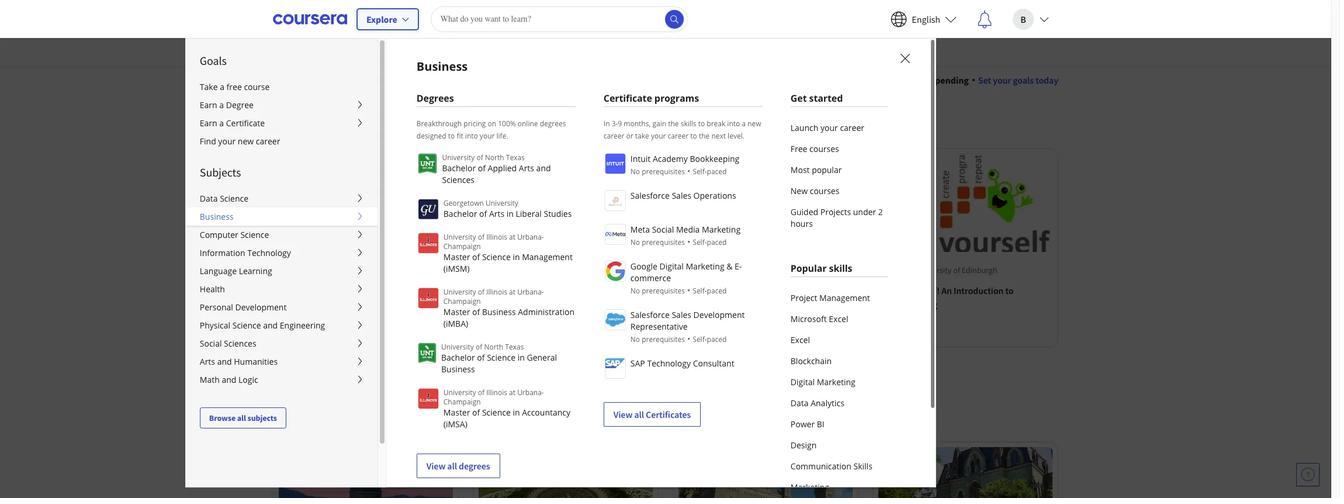 Task type: vqa. For each thing, say whether or not it's contained in the screenshot.
Get it on Google Play image at the bottom right of page
no



Task type: describe. For each thing, give the bounding box(es) containing it.
next
[[712, 131, 726, 141]]

find your new career
[[200, 136, 280, 147]]

media
[[677, 224, 700, 235]]

a for certificate
[[219, 118, 224, 129]]

princeton university
[[304, 265, 373, 275]]

design link
[[791, 435, 888, 456]]

paced inside salesforce sales development representative no prerequisites • self-paced
[[707, 334, 727, 344]]

and inside dropdown button
[[217, 356, 232, 367]]

the
[[903, 265, 916, 275]]

business up degrees
[[417, 58, 468, 74]]

personal development button
[[186, 298, 378, 316]]

everyone
[[753, 285, 790, 296]]

my
[[330, 46, 342, 57]]

list for started
[[791, 118, 888, 234]]

your inside "breakthrough pricing on 100% online degrees designed to fit into your life."
[[480, 131, 495, 141]]

illinois for accountancy
[[487, 388, 508, 398]]

the university of edinburgh
[[903, 265, 998, 275]]

power bi link
[[791, 414, 888, 435]]

free down life.
[[489, 160, 504, 170]]

main content containing get started with these free courses
[[0, 59, 1332, 498]]

communication skills
[[791, 461, 873, 472]]

science inside university of north texas bachelor of science in general business
[[487, 352, 516, 363]]

life.
[[497, 131, 509, 141]]

for
[[740, 285, 752, 296]]

all for degrees
[[448, 460, 457, 472]]

no inside intuit academy bookkeeping no prerequisites • self-paced
[[631, 167, 640, 177]]

What do you want to learn? text field
[[431, 6, 688, 32]]

programming inside code yourself! an introduction to programming
[[884, 299, 938, 310]]

self- inside meta social media marketing no prerequisites • self-paced
[[693, 237, 707, 247]]

business menu item
[[386, 38, 1341, 498]]

find your new career link
[[186, 132, 378, 150]]

most popular link
[[791, 160, 888, 181]]

university for university of north texas bachelor of science in general business
[[442, 342, 474, 352]]

math and logic button
[[186, 371, 378, 389]]

yourself!
[[906, 285, 941, 296]]

science inside university of illinois at urbana- champaign master of science in management (imsm)
[[482, 251, 511, 263]]

georgetown university logo image
[[418, 199, 439, 220]]

view all certificates list
[[604, 152, 763, 427]]

self- inside google digital marketing & e- commerce no prerequisites • self-paced
[[693, 286, 707, 296]]

subjects
[[200, 165, 241, 180]]

social sciences button
[[186, 334, 378, 353]]

programs
[[655, 92, 699, 105]]

development inside salesforce sales development representative no prerequisites • self-paced
[[694, 309, 745, 320]]

computer science button
[[186, 226, 378, 244]]

get started with these free courses collection element
[[266, 101, 1066, 395]]

cybersecurity
[[684, 285, 738, 296]]

find
[[200, 136, 216, 147]]

course for princeton
[[284, 326, 307, 337]]

university for university of north texas bachelor of applied arts and sciences
[[442, 153, 475, 163]]

view for certificate programs
[[614, 409, 633, 420]]

popular
[[791, 262, 827, 275]]

champaign for master of science in management (imsm)
[[444, 242, 481, 251]]

career inside list
[[841, 122, 865, 133]]

0 horizontal spatial your
[[308, 413, 338, 434]]

0 vertical spatial the
[[669, 119, 679, 129]]

your inside explore menu element
[[218, 136, 236, 147]]

salesforce sales operations
[[631, 190, 737, 201]]

or
[[627, 131, 634, 141]]

computer science: programming with a purpose link
[[484, 283, 649, 311]]

certificate inside business menu item
[[604, 92, 653, 105]]

data science
[[200, 193, 249, 204]]

at for (imba)
[[509, 287, 516, 297]]

of inside the georgetown university bachelor of arts in liberal studies
[[480, 208, 487, 219]]

b button
[[1004, 0, 1059, 38]]

google
[[631, 261, 658, 272]]

earn for earn a degree
[[200, 99, 217, 111]]

business inside university of illinois at urbana- champaign master of business administration (imba)
[[482, 306, 516, 318]]

urbana- for management
[[518, 232, 544, 242]]

illinois for management
[[487, 232, 508, 242]]

earn for earn a certificate
[[200, 118, 217, 129]]

launch your career link
[[791, 118, 888, 139]]

engineering
[[280, 320, 325, 331]]

science inside university of illinois at urbana- champaign master of science in accountancy (imsa)
[[482, 407, 511, 418]]

career inside explore menu element
[[256, 136, 280, 147]]

meta social media marketing no prerequisites • self-paced
[[631, 224, 741, 247]]

popular skills
[[791, 262, 853, 275]]

• inside salesforce sales development representative no prerequisites • self-paced
[[688, 333, 691, 344]]

champaign for master of business administration (imba)
[[444, 296, 481, 306]]

earn for earn your degree
[[273, 413, 304, 434]]

project
[[791, 292, 818, 304]]

learning for language learning
[[239, 265, 272, 277]]

marketing inside google digital marketing & e- commerce no prerequisites • self-paced
[[686, 261, 725, 272]]

view for degrees
[[427, 460, 446, 472]]

bookkeeping
[[690, 153, 740, 164]]

free right academy
[[689, 160, 704, 170]]

social sciences
[[200, 338, 257, 349]]

cybersecurity for everyone
[[684, 285, 790, 296]]

no inside salesforce sales development representative no prerequisites • self-paced
[[631, 334, 640, 344]]

salesforce for salesforce sales operations
[[631, 190, 670, 201]]

degree for earn a degree
[[226, 99, 254, 111]]

• inside meta social media marketing no prerequisites • self-paced
[[688, 236, 691, 247]]

pricing
[[464, 119, 486, 129]]

(imsa)
[[444, 419, 468, 430]]

health button
[[186, 280, 378, 298]]

partnername logo image inside salesforce sales operations link
[[605, 190, 626, 211]]

explore menu element
[[186, 39, 378, 429]]

earn your degree collection element
[[266, 395, 1066, 498]]

power bi
[[791, 419, 825, 430]]

browse
[[209, 413, 236, 423]]

into for certificate programs
[[728, 119, 740, 129]]

goals
[[200, 53, 227, 68]]

breakthrough
[[417, 119, 462, 129]]

these
[[386, 120, 426, 141]]

physical
[[200, 320, 230, 331]]

partnername logo image for google
[[605, 261, 626, 282]]

urbana- for (imba)
[[518, 287, 544, 297]]

salesforce for salesforce sales development representative no prerequisites • self-paced
[[631, 309, 670, 320]]

technology for sap
[[648, 358, 691, 369]]

hours
[[791, 218, 813, 229]]

close image
[[898, 50, 913, 65]]

prerequisites inside google digital marketing & e- commerce no prerequisites • self-paced
[[642, 286, 685, 296]]

academy
[[653, 153, 688, 164]]

• inside google digital marketing & e- commerce no prerequisites • self-paced
[[688, 285, 691, 296]]

data analytics
[[791, 398, 845, 409]]

months,
[[624, 119, 651, 129]]

learning for my learning
[[344, 46, 377, 57]]

1 horizontal spatial your
[[863, 74, 881, 86]]

1 horizontal spatial excel
[[829, 313, 849, 325]]

b
[[1021, 13, 1027, 25]]

health
[[200, 284, 225, 295]]

explore
[[367, 13, 397, 25]]

free inside free courses link
[[791, 143, 808, 154]]

physical science and engineering
[[200, 320, 325, 331]]

georgetown
[[444, 198, 484, 208]]

university of illinois at urbana- champaign master of science in accountancy (imsa)
[[444, 388, 571, 430]]

data for data science
[[200, 193, 218, 204]]

help center image
[[1302, 468, 1316, 482]]

bachelor for bachelor of science in general business
[[442, 352, 475, 363]]

no inside google digital marketing & e- commerce no prerequisites • self-paced
[[631, 286, 640, 296]]

science inside popup button
[[233, 320, 261, 331]]

intuit academy bookkeeping no prerequisites • self-paced
[[631, 153, 740, 177]]

texas for applied
[[506, 153, 525, 163]]

view all degrees list
[[417, 152, 576, 478]]

arts inside the georgetown university bachelor of arts in liberal studies
[[489, 208, 505, 219]]

partnername logo image for intuit
[[605, 153, 626, 174]]

code
[[884, 285, 904, 296]]

language
[[200, 265, 237, 277]]

your up free courses link
[[821, 122, 838, 133]]

• inside intuit academy bookkeeping no prerequisites • self-paced
[[688, 165, 691, 177]]

sciences inside "social sciences" popup button
[[224, 338, 257, 349]]

level.
[[728, 131, 745, 141]]

skills
[[854, 461, 873, 472]]

university of north texas logo image for bachelor of science in general business
[[418, 343, 437, 364]]

paced inside intuit academy bookkeeping no prerequisites • self-paced
[[707, 167, 727, 177]]

into for degrees
[[465, 131, 478, 141]]

no inside meta social media marketing no prerequisites • self-paced
[[631, 237, 640, 247]]

project management link
[[791, 288, 888, 309]]

texas for science
[[505, 342, 524, 352]]

partnername logo image for salesforce
[[605, 309, 626, 330]]

started
[[300, 120, 349, 141]]

1 vertical spatial excel
[[791, 334, 810, 346]]

career left goal
[[883, 74, 907, 86]]

new inside the 'in 3-9 months, gain the skills to break into a new career or take your career to the next level.'
[[748, 119, 762, 129]]

business inside dropdown button
[[200, 211, 234, 222]]

information
[[200, 247, 245, 258]]

studies
[[544, 208, 572, 219]]

certificates
[[646, 409, 691, 420]]

guided projects under 2 hours
[[791, 206, 883, 229]]

power
[[791, 419, 815, 430]]

paced inside meta social media marketing no prerequisites • self-paced
[[707, 237, 727, 247]]

english
[[912, 13, 941, 25]]

bachelor inside the georgetown university bachelor of arts in liberal studies
[[444, 208, 477, 219]]

university for university of illinois at urbana- champaign master of science in management (imsm)
[[444, 232, 476, 242]]

information technology
[[200, 247, 291, 258]]

marketing inside meta social media marketing no prerequisites • self-paced
[[702, 224, 741, 235]]

paced inside google digital marketing & e- commerce no prerequisites • self-paced
[[707, 286, 727, 296]]

partnername logo image inside sap technology consultant link
[[605, 358, 626, 379]]

to inside code yourself! an introduction to programming
[[1006, 285, 1015, 296]]

your inside the 'in 3-9 months, gain the skills to break into a new career or take your career to the next level.'
[[651, 131, 666, 141]]

designed
[[417, 131, 447, 141]]

illinois for (imba)
[[487, 287, 508, 297]]

master for master of business administration (imba)
[[444, 306, 470, 318]]

earn a degree
[[200, 99, 254, 111]]

in inside university of illinois at urbana- champaign master of science in accountancy (imsa)
[[513, 407, 520, 418]]

sales for operations
[[672, 190, 692, 201]]

management inside university of illinois at urbana- champaign master of science in management (imsm)
[[522, 251, 573, 263]]

management inside project management "link"
[[820, 292, 871, 304]]

certificate inside earn a certificate popup button
[[226, 118, 265, 129]]

self- inside intuit academy bookkeeping no prerequisites • self-paced
[[693, 167, 707, 177]]

university right princeton
[[338, 265, 373, 275]]

prerequisites inside meta social media marketing no prerequisites • self-paced
[[642, 237, 685, 247]]

career down 3- at left
[[604, 131, 625, 141]]

in
[[604, 119, 610, 129]]

university of illinois at urbana- champaign master of science in management (imsm)
[[444, 232, 573, 274]]



Task type: locate. For each thing, give the bounding box(es) containing it.
sales up representative
[[672, 309, 692, 320]]

bachelor right georgetown university logo
[[444, 208, 477, 219]]

computer
[[200, 229, 238, 240], [484, 285, 524, 296]]

0 vertical spatial university of illinois at urbana-champaign logo image
[[418, 233, 439, 254]]

0 horizontal spatial computer
[[200, 229, 238, 240]]

skills inside the 'in 3-9 months, gain the skills to break into a new career or take your career to the next level.'
[[681, 119, 697, 129]]

and inside university of north texas bachelor of applied arts and sciences
[[537, 163, 551, 174]]

1 vertical spatial with
[[616, 285, 634, 296]]

at up purpose
[[509, 287, 516, 297]]

career up academy
[[668, 131, 689, 141]]

0 vertical spatial north
[[485, 153, 504, 163]]

3 urbana- from the top
[[518, 388, 544, 398]]

2 prerequisites from the top
[[642, 237, 685, 247]]

0 horizontal spatial data
[[200, 193, 218, 204]]

illinois inside university of illinois at urbana- champaign master of business administration (imba)
[[487, 287, 508, 297]]

technology up "language learning" popup button
[[247, 247, 291, 258]]

free
[[227, 81, 242, 92]]

social inside meta social media marketing no prerequisites • self-paced
[[652, 224, 674, 235]]

1 vertical spatial north
[[484, 342, 504, 352]]

0 vertical spatial at
[[509, 232, 516, 242]]

breakthrough pricing on 100% online degrees designed to fit into your life.
[[417, 119, 566, 141]]

self- down bookkeeping
[[693, 167, 707, 177]]

1 vertical spatial degree
[[341, 413, 389, 434]]

0 horizontal spatial digital
[[660, 261, 684, 272]]

paced up &
[[707, 237, 727, 247]]

and inside popup button
[[222, 374, 236, 385]]

digital down blockchain
[[791, 377, 815, 388]]

degrees
[[417, 92, 454, 105]]

science up information technology in the left of the page
[[241, 229, 269, 240]]

1 prerequisites from the top
[[642, 167, 685, 177]]

management up microsoft excel link
[[820, 292, 871, 304]]

get for get started
[[791, 92, 807, 105]]

north down life.
[[485, 153, 504, 163]]

view down (imsa)
[[427, 460, 446, 472]]

master inside university of illinois at urbana- champaign master of science in accountancy (imsa)
[[444, 407, 470, 418]]

master for master of science in accountancy (imsa)
[[444, 407, 470, 418]]

new inside explore menu element
[[238, 136, 254, 147]]

champaign inside university of illinois at urbana- champaign master of business administration (imba)
[[444, 296, 481, 306]]

view inside view all degrees 'link'
[[427, 460, 446, 472]]

2 vertical spatial university of illinois at urbana-champaign logo image
[[418, 388, 439, 409]]

illinois up purpose
[[487, 287, 508, 297]]

no down commerce
[[631, 286, 640, 296]]

north for science
[[484, 342, 504, 352]]

0 horizontal spatial learning
[[239, 265, 272, 277]]

college
[[784, 265, 809, 275]]

at for management
[[509, 232, 516, 242]]

1 vertical spatial bachelor
[[444, 208, 477, 219]]

management
[[522, 251, 573, 263], [820, 292, 871, 304]]

3 no from the top
[[631, 286, 640, 296]]

2 paced from the top
[[707, 237, 727, 247]]

computer inside the computer science: programming with a purpose
[[484, 285, 524, 296]]

science inside dropdown button
[[241, 229, 269, 240]]

marketing down blockchain link
[[817, 377, 856, 388]]

1 master from the top
[[444, 251, 470, 263]]

prerequisites down representative
[[642, 334, 685, 344]]

university of illinois at urbana-champaign logo image for master of science in accountancy (imsa)
[[418, 388, 439, 409]]

1 vertical spatial into
[[465, 131, 478, 141]]

earn a degree button
[[186, 96, 378, 114]]

1 vertical spatial management
[[820, 292, 871, 304]]

self- inside salesforce sales development representative no prerequisites • self-paced
[[693, 334, 707, 344]]

1 horizontal spatial social
[[652, 224, 674, 235]]

liberal
[[516, 208, 542, 219]]

a for free
[[220, 81, 225, 92]]

general
[[527, 352, 557, 363]]

data
[[200, 193, 218, 204], [791, 398, 809, 409]]

urbana- inside university of illinois at urbana- champaign master of science in management (imsm)
[[518, 232, 544, 242]]

0 vertical spatial bachelor
[[442, 163, 476, 174]]

1 urbana- from the top
[[518, 232, 544, 242]]

in inside the georgetown university bachelor of arts in liberal studies
[[507, 208, 514, 219]]

and inside popup button
[[263, 320, 278, 331]]

cybersecurity for everyone link
[[684, 283, 849, 297]]

science:
[[525, 285, 558, 296]]

salesforce up meta
[[631, 190, 670, 201]]

0 horizontal spatial into
[[465, 131, 478, 141]]

4 • from the top
[[688, 333, 691, 344]]

personal
[[200, 302, 233, 313]]

0 vertical spatial management
[[522, 251, 573, 263]]

university down (imsm)
[[444, 287, 476, 297]]

1 no from the top
[[631, 167, 640, 177]]

1 horizontal spatial management
[[820, 292, 871, 304]]

projects
[[821, 206, 851, 218]]

1 paced from the top
[[707, 167, 727, 177]]

1 vertical spatial certificate
[[226, 118, 265, 129]]

1 horizontal spatial degree
[[341, 413, 389, 434]]

princeton
[[304, 265, 337, 275]]

self- up consultant
[[693, 334, 707, 344]]

3 prerequisites from the top
[[642, 286, 685, 296]]

digital marketing link
[[791, 372, 888, 393]]

1 vertical spatial university of illinois at urbana-champaign logo image
[[418, 288, 439, 309]]

3 paced from the top
[[707, 286, 727, 296]]

self- down media
[[693, 237, 707, 247]]

1 • from the top
[[688, 165, 691, 177]]

goal
[[909, 74, 926, 86]]

in left "liberal"
[[507, 208, 514, 219]]

1 partnername logo image from the top
[[605, 153, 626, 174]]

partnername logo image for meta
[[605, 224, 626, 245]]

digital inside google digital marketing & e- commerce no prerequisites • self-paced
[[660, 261, 684, 272]]

0 vertical spatial skills
[[681, 119, 697, 129]]

0 horizontal spatial the
[[669, 119, 679, 129]]

1 courses from the top
[[810, 143, 840, 154]]

math
[[200, 374, 220, 385]]

certificate up 9
[[604, 92, 653, 105]]

master
[[444, 251, 470, 263], [444, 306, 470, 318], [444, 407, 470, 418]]

no down intuit
[[631, 167, 640, 177]]

certificate up find your new career
[[226, 118, 265, 129]]

1 salesforce from the top
[[631, 190, 670, 201]]

0 horizontal spatial certificate
[[226, 118, 265, 129]]

science left accountancy
[[482, 407, 511, 418]]

self- up salesforce sales development representative no prerequisites • self-paced
[[693, 286, 707, 296]]

• up sap technology consultant
[[688, 333, 691, 344]]

view all degrees
[[427, 460, 490, 472]]

1 list from the top
[[791, 118, 888, 234]]

arts inside university of north texas bachelor of applied arts and sciences
[[519, 163, 534, 174]]

digital inside list
[[791, 377, 815, 388]]

arts and humanities
[[200, 356, 278, 367]]

explore button
[[357, 8, 419, 30]]

1 vertical spatial data
[[791, 398, 809, 409]]

analytics
[[811, 398, 845, 409]]

1 vertical spatial new
[[238, 136, 254, 147]]

urbana- for accountancy
[[518, 388, 544, 398]]

master up (imba)
[[444, 306, 470, 318]]

1 university of illinois at urbana-champaign logo image from the top
[[418, 233, 439, 254]]

language learning
[[200, 265, 272, 277]]

texas down life.
[[506, 153, 525, 163]]

to left fit
[[448, 131, 455, 141]]

data inside popup button
[[200, 193, 218, 204]]

1 vertical spatial urbana-
[[518, 287, 544, 297]]

degrees
[[540, 119, 566, 129], [459, 460, 490, 472]]

0 vertical spatial university of north texas logo image
[[418, 153, 438, 174]]

learning
[[344, 46, 377, 57], [239, 265, 272, 277]]

my learning link
[[325, 38, 382, 64]]

degree for earn your degree
[[341, 413, 389, 434]]

0 vertical spatial master
[[444, 251, 470, 263]]

university of illinois at urbana-champaign logo image for master of science in management (imsm)
[[418, 233, 439, 254]]

university up yourself!
[[918, 265, 953, 275]]

3 university of illinois at urbana-champaign logo image from the top
[[418, 388, 439, 409]]

technology for information
[[247, 247, 291, 258]]

degrees down (imsa)
[[459, 460, 490, 472]]

sales inside salesforce sales development representative no prerequisites • self-paced
[[672, 309, 692, 320]]

1 vertical spatial computer
[[484, 285, 524, 296]]

3 self- from the top
[[693, 286, 707, 296]]

1 vertical spatial illinois
[[487, 287, 508, 297]]

earn inside popup button
[[200, 118, 217, 129]]

data inside list
[[791, 398, 809, 409]]

development inside "popup button"
[[235, 302, 287, 313]]

1 horizontal spatial data
[[791, 398, 809, 409]]

0 vertical spatial degree
[[226, 99, 254, 111]]

1 champaign from the top
[[444, 242, 481, 251]]

1 horizontal spatial get
[[791, 92, 807, 105]]

0 vertical spatial courses
[[810, 143, 840, 154]]

bachelor down fit
[[442, 163, 476, 174]]

(imsm)
[[444, 263, 470, 274]]

list for skills
[[791, 288, 888, 498]]

into inside "breakthrough pricing on 100% online degrees designed to fit into your life."
[[465, 131, 478, 141]]

sciences
[[442, 174, 475, 185], [224, 338, 257, 349]]

champaign up (imba)
[[444, 296, 481, 306]]

the right gain
[[669, 119, 679, 129]]

business group
[[185, 38, 1341, 498]]

prerequisites inside salesforce sales development representative no prerequisites • self-paced
[[642, 334, 685, 344]]

science
[[220, 193, 249, 204], [241, 229, 269, 240], [482, 251, 511, 263], [233, 320, 261, 331], [487, 352, 516, 363], [482, 407, 511, 418]]

sciences inside university of north texas bachelor of applied arts and sciences
[[442, 174, 475, 185]]

courses down popular
[[810, 185, 840, 196]]

5 partnername logo image from the top
[[605, 309, 626, 330]]

gain
[[653, 119, 667, 129]]

None search field
[[431, 6, 688, 32]]

university up (imsm)
[[444, 232, 476, 242]]

1 vertical spatial earn
[[200, 118, 217, 129]]

1 horizontal spatial new
[[748, 119, 762, 129]]

1 horizontal spatial into
[[728, 119, 740, 129]]

a up the level.
[[742, 119, 746, 129]]

physical science and engineering button
[[186, 316, 378, 334]]

2 • from the top
[[688, 236, 691, 247]]

north for applied
[[485, 153, 504, 163]]

bachelor for bachelor of applied arts and sciences
[[442, 163, 476, 174]]

learning down information technology in the left of the page
[[239, 265, 272, 277]]

1 vertical spatial texas
[[505, 342, 524, 352]]

0 vertical spatial excel
[[829, 313, 849, 325]]

urbana- inside university of illinois at urbana- champaign master of business administration (imba)
[[518, 287, 544, 297]]

and right applied on the top left of the page
[[537, 163, 551, 174]]

prerequisites down academy
[[642, 167, 685, 177]]

get inside 'element'
[[273, 120, 297, 141]]

earn your degree
[[273, 413, 389, 434]]

social inside "social sciences" popup button
[[200, 338, 222, 349]]

sales for development
[[672, 309, 692, 320]]

with
[[353, 120, 383, 141], [616, 285, 634, 296]]

list containing launch your career
[[791, 118, 888, 234]]

2 illinois from the top
[[487, 287, 508, 297]]

no down meta
[[631, 237, 640, 247]]

a inside popup button
[[219, 118, 224, 129]]

in down "liberal"
[[513, 251, 520, 263]]

1 vertical spatial learning
[[239, 265, 272, 277]]

paced down &
[[707, 286, 727, 296]]

2 no from the top
[[631, 237, 640, 247]]

1 vertical spatial at
[[509, 287, 516, 297]]

browse all subjects button
[[200, 408, 286, 429]]

earn up find
[[200, 118, 217, 129]]

urbana- inside university of illinois at urbana- champaign master of science in accountancy (imsa)
[[518, 388, 544, 398]]

science inside popup button
[[220, 193, 249, 204]]

university of north texas bachelor of applied arts and sciences
[[442, 153, 551, 185]]

business down (imba)
[[442, 364, 475, 375]]

all inside button
[[237, 413, 246, 423]]

• down media
[[688, 236, 691, 247]]

social
[[652, 224, 674, 235], [200, 338, 222, 349]]

representative
[[631, 321, 688, 332]]

with inside the computer science: programming with a purpose
[[616, 285, 634, 296]]

prerequisites down meta
[[642, 237, 685, 247]]

1 sales from the top
[[672, 190, 692, 201]]

is
[[928, 74, 934, 86]]

all right browse
[[237, 413, 246, 423]]

2 vertical spatial at
[[509, 388, 516, 398]]

texas left general
[[505, 342, 524, 352]]

subjects
[[248, 413, 277, 423]]

0 vertical spatial degrees
[[540, 119, 566, 129]]

0 horizontal spatial view
[[427, 460, 446, 472]]

your down gain
[[651, 131, 666, 141]]

at down the georgetown university bachelor of arts in liberal studies
[[509, 232, 516, 242]]

1 horizontal spatial view
[[614, 409, 633, 420]]

close image
[[898, 50, 913, 65], [898, 50, 913, 65], [898, 51, 913, 66]]

illinois inside university of illinois at urbana- champaign master of science in management (imsm)
[[487, 232, 508, 242]]

computer inside dropdown button
[[200, 229, 238, 240]]

illinois inside university of illinois at urbana- champaign master of science in accountancy (imsa)
[[487, 388, 508, 398]]

master inside university of illinois at urbana- champaign master of science in management (imsm)
[[444, 251, 470, 263]]

university inside university of illinois at urbana- champaign master of science in accountancy (imsa)
[[444, 388, 476, 398]]

to inside "breakthrough pricing on 100% online degrees designed to fit into your life."
[[448, 131, 455, 141]]

arts inside dropdown button
[[200, 356, 215, 367]]

started
[[810, 92, 843, 105]]

google digital marketing & e- commerce no prerequisites • self-paced
[[631, 261, 742, 296]]

champaign
[[444, 242, 481, 251], [444, 296, 481, 306], [444, 397, 481, 407]]

1 vertical spatial salesforce
[[631, 309, 670, 320]]

arts and humanities button
[[186, 353, 378, 371]]

4 partnername logo image from the top
[[605, 261, 626, 282]]

3 champaign from the top
[[444, 397, 481, 407]]

2 horizontal spatial all
[[635, 409, 644, 420]]

2 university of north texas logo image from the top
[[418, 343, 437, 364]]

2 champaign from the top
[[444, 296, 481, 306]]

sciences up georgetown at the left top of page
[[442, 174, 475, 185]]

career
[[883, 74, 907, 86], [841, 122, 865, 133], [604, 131, 625, 141], [668, 131, 689, 141], [256, 136, 280, 147]]

personal development
[[200, 302, 287, 313]]

0 vertical spatial illinois
[[487, 232, 508, 242]]

1 horizontal spatial development
[[694, 309, 745, 320]]

2 urbana- from the top
[[518, 287, 544, 297]]

1 vertical spatial degrees
[[459, 460, 490, 472]]

bachelor
[[442, 163, 476, 174], [444, 208, 477, 219], [442, 352, 475, 363]]

1 horizontal spatial with
[[616, 285, 634, 296]]

1 vertical spatial technology
[[648, 358, 691, 369]]

social right meta
[[652, 224, 674, 235]]

2 vertical spatial earn
[[273, 413, 304, 434]]

university inside university of illinois at urbana- champaign master of business administration (imba)
[[444, 287, 476, 297]]

3 partnername logo image from the top
[[605, 224, 626, 245]]

north down university of illinois at urbana- champaign master of business administration (imba)
[[484, 342, 504, 352]]

to left the next on the right of the page
[[691, 131, 698, 141]]

coursera image
[[273, 10, 347, 28]]

university of north texas logo image for bachelor of applied arts and sciences
[[418, 153, 438, 174]]

3 at from the top
[[509, 388, 516, 398]]

0 vertical spatial sciences
[[442, 174, 475, 185]]

university for university of illinois at urbana- champaign master of science in accountancy (imsa)
[[444, 388, 476, 398]]

0 horizontal spatial arts
[[200, 356, 215, 367]]

the left the next on the right of the page
[[699, 131, 710, 141]]

courses up popular
[[810, 143, 840, 154]]

1 vertical spatial get
[[273, 120, 297, 141]]

at for accountancy
[[509, 388, 516, 398]]

excel link
[[791, 330, 888, 351]]

0 vertical spatial into
[[728, 119, 740, 129]]

business up university of north texas bachelor of science in general business
[[482, 306, 516, 318]]

in left general
[[518, 352, 525, 363]]

in inside university of illinois at urbana- champaign master of science in management (imsm)
[[513, 251, 520, 263]]

2 vertical spatial illinois
[[487, 388, 508, 398]]

2 horizontal spatial arts
[[519, 163, 534, 174]]

north inside university of north texas bachelor of applied arts and sciences
[[485, 153, 504, 163]]

microsoft
[[791, 313, 827, 325]]

earn inside main content
[[273, 413, 304, 434]]

university for university of illinois at urbana- champaign master of business administration (imba)
[[444, 287, 476, 297]]

university inside university of north texas bachelor of applied arts and sciences
[[442, 153, 475, 163]]

into right fit
[[465, 131, 478, 141]]

new courses link
[[791, 181, 888, 202]]

4 prerequisites from the top
[[642, 334, 685, 344]]

earn down math and logic popup button
[[273, 413, 304, 434]]

and up "social sciences" popup button
[[263, 320, 278, 331]]

a up earn a certificate
[[219, 99, 224, 111]]

arts left "liberal"
[[489, 208, 505, 219]]

0 vertical spatial champaign
[[444, 242, 481, 251]]

2 vertical spatial arts
[[200, 356, 215, 367]]

at inside university of illinois at urbana- champaign master of business administration (imba)
[[509, 287, 516, 297]]

marketing right media
[[702, 224, 741, 235]]

georgetown university bachelor of arts in liberal studies
[[444, 198, 572, 219]]

urbana- up accountancy
[[518, 388, 544, 398]]

1 horizontal spatial the
[[699, 131, 710, 141]]

1 vertical spatial master
[[444, 306, 470, 318]]

1 illinois from the top
[[487, 232, 508, 242]]

2 vertical spatial champaign
[[444, 397, 481, 407]]

technology inside view all certificates list
[[648, 358, 691, 369]]

0 horizontal spatial new
[[238, 136, 254, 147]]

4 self- from the top
[[693, 334, 707, 344]]

1 vertical spatial sciences
[[224, 338, 257, 349]]

degree inside "dropdown button"
[[226, 99, 254, 111]]

in 3-9 months, gain the skills to break into a new career or take your career to the next level.
[[604, 119, 762, 141]]

at inside university of illinois at urbana- champaign master of science in management (imsm)
[[509, 232, 516, 242]]

2 list from the top
[[791, 288, 888, 498]]

a inside the computer science: programming with a purpose
[[636, 285, 641, 296]]

0 vertical spatial certificate
[[604, 92, 653, 105]]

6 partnername logo image from the top
[[605, 358, 626, 379]]

free left pricing
[[429, 120, 459, 141]]

park
[[811, 265, 826, 275]]

1 course from the left
[[284, 326, 307, 337]]

2 partnername logo image from the top
[[605, 190, 626, 211]]

all inside 'link'
[[448, 460, 457, 472]]

bachelor inside university of north texas bachelor of applied arts and sciences
[[442, 163, 476, 174]]

with down commerce
[[616, 285, 634, 296]]

0 vertical spatial your
[[863, 74, 881, 86]]

marketing left &
[[686, 261, 725, 272]]

most popular
[[791, 164, 842, 175]]

course
[[284, 326, 307, 337], [684, 326, 707, 337]]

university of illinois at urbana-champaign logo image for master of business administration (imba)
[[418, 288, 439, 309]]

skills
[[681, 119, 697, 129], [830, 262, 853, 275]]

marketing down communication
[[791, 482, 830, 493]]

champaign for master of science in accountancy (imsa)
[[444, 397, 481, 407]]

list
[[791, 118, 888, 234], [791, 288, 888, 498]]

new right break
[[748, 119, 762, 129]]

break
[[707, 119, 726, 129]]

• up salesforce sales development representative no prerequisites • self-paced
[[688, 285, 691, 296]]

list containing project management
[[791, 288, 888, 498]]

new
[[748, 119, 762, 129], [238, 136, 254, 147]]

degrees inside 'link'
[[459, 460, 490, 472]]

100%
[[498, 119, 516, 129]]

data for data analytics
[[791, 398, 809, 409]]

view left certificates
[[614, 409, 633, 420]]

programming right science:
[[560, 285, 615, 296]]

university of north texas logo image
[[418, 153, 438, 174], [418, 343, 437, 364]]

skills left break
[[681, 119, 697, 129]]

computer science: programming with a purpose
[[484, 285, 641, 310]]

courses for new courses
[[810, 185, 840, 196]]

1 vertical spatial social
[[200, 338, 222, 349]]

university inside university of north texas bachelor of science in general business
[[442, 342, 474, 352]]

master for master of science in management (imsm)
[[444, 251, 470, 263]]

0 vertical spatial new
[[748, 119, 762, 129]]

into inside the 'in 3-9 months, gain the skills to break into a new career or take your career to the next level.'
[[728, 119, 740, 129]]

a inside the 'in 3-9 months, gain the skills to break into a new career or take your career to the next level.'
[[742, 119, 746, 129]]

computer for computer science
[[200, 229, 238, 240]]

and down 'social sciences'
[[217, 356, 232, 367]]

get down 'earn a degree' "dropdown button"
[[273, 120, 297, 141]]

your down on
[[480, 131, 495, 141]]

1 vertical spatial champaign
[[444, 296, 481, 306]]

new courses
[[791, 185, 840, 196]]

operations
[[694, 190, 737, 201]]

1 vertical spatial skills
[[830, 262, 853, 275]]

0 vertical spatial digital
[[660, 261, 684, 272]]

applied
[[488, 163, 517, 174]]

a for degree
[[219, 99, 224, 111]]

my learning
[[330, 46, 377, 57]]

1 university of north texas logo image from the top
[[418, 153, 438, 174]]

1 horizontal spatial all
[[448, 460, 457, 472]]

main content
[[0, 59, 1332, 498]]

1 at from the top
[[509, 232, 516, 242]]

in inside university of north texas bachelor of science in general business
[[518, 352, 525, 363]]

2 courses from the top
[[810, 185, 840, 196]]

0 horizontal spatial technology
[[247, 247, 291, 258]]

social down physical
[[200, 338, 222, 349]]

certificate
[[604, 92, 653, 105], [226, 118, 265, 129]]

all down (imsa)
[[448, 460, 457, 472]]

technology inside popup button
[[247, 247, 291, 258]]

4 no from the top
[[631, 334, 640, 344]]

texas inside university of north texas bachelor of science in general business
[[505, 342, 524, 352]]

fit
[[457, 131, 464, 141]]

champaign inside university of illinois at urbana- champaign master of science in accountancy (imsa)
[[444, 397, 481, 407]]

intuit
[[631, 153, 651, 164]]

bachelor down (imba)
[[442, 352, 475, 363]]

all for certificate programs
[[635, 409, 644, 420]]

2 at from the top
[[509, 287, 516, 297]]

0 vertical spatial salesforce
[[631, 190, 670, 201]]

2 salesforce from the top
[[631, 309, 670, 320]]

2 vertical spatial bachelor
[[442, 352, 475, 363]]

course up sap technology consultant
[[684, 326, 707, 337]]

course for university
[[684, 326, 707, 337]]

programming inside the computer science: programming with a purpose
[[560, 285, 615, 296]]

2 sales from the top
[[672, 309, 692, 320]]

champaign inside university of illinois at urbana- champaign master of science in management (imsm)
[[444, 242, 481, 251]]

computer for computer science: programming with a purpose
[[484, 285, 524, 296]]

university inside the georgetown university bachelor of arts in liberal studies
[[486, 198, 519, 208]]

3 master from the top
[[444, 407, 470, 418]]

1 vertical spatial view
[[427, 460, 446, 472]]

computer up information
[[200, 229, 238, 240]]

e-
[[735, 261, 742, 272]]

computer up purpose
[[484, 285, 524, 296]]

arts right applied on the top left of the page
[[519, 163, 534, 174]]

0 vertical spatial programming
[[560, 285, 615, 296]]

0 horizontal spatial excel
[[791, 334, 810, 346]]

2 course from the left
[[684, 326, 707, 337]]

view
[[614, 409, 633, 420], [427, 460, 446, 472]]

get left started
[[791, 92, 807, 105]]

your career goal is pending
[[863, 74, 969, 86]]

master up (imsm)
[[444, 251, 470, 263]]

earn down take at the left
[[200, 99, 217, 111]]

champaign up (imsa)
[[444, 397, 481, 407]]

a down commerce
[[636, 285, 641, 296]]

university for university of maryland, college park
[[703, 265, 738, 275]]

0 vertical spatial urbana-
[[518, 232, 544, 242]]

blockchain link
[[791, 351, 888, 372]]

illinois down university of north texas bachelor of science in general business
[[487, 388, 508, 398]]

1 horizontal spatial digital
[[791, 377, 815, 388]]

salesforce sales development representative no prerequisites • self-paced
[[631, 309, 745, 344]]

to
[[699, 119, 705, 129], [448, 131, 455, 141], [691, 131, 698, 141], [1006, 285, 1015, 296]]

1 horizontal spatial course
[[684, 326, 707, 337]]

no
[[631, 167, 640, 177], [631, 237, 640, 247], [631, 286, 640, 296], [631, 334, 640, 344]]

business inside university of north texas bachelor of science in general business
[[442, 364, 475, 375]]

(imba)
[[444, 318, 469, 329]]

0 vertical spatial texas
[[506, 153, 525, 163]]

university of illinois at urbana- champaign master of business administration (imba)
[[444, 287, 575, 329]]

1 vertical spatial courses
[[810, 185, 840, 196]]

4 paced from the top
[[707, 334, 727, 344]]

2 vertical spatial urbana-
[[518, 388, 544, 398]]

2 self- from the top
[[693, 237, 707, 247]]

and left logic
[[222, 374, 236, 385]]

0 horizontal spatial skills
[[681, 119, 697, 129]]

1 vertical spatial your
[[308, 413, 338, 434]]

3 • from the top
[[688, 285, 691, 296]]

university of illinois at urbana-champaign logo image
[[418, 233, 439, 254], [418, 288, 439, 309], [418, 388, 439, 409]]

accountancy
[[522, 407, 571, 418]]

degrees inside "breakthrough pricing on 100% online degrees designed to fit into your life."
[[540, 119, 566, 129]]

0 vertical spatial computer
[[200, 229, 238, 240]]

2 university of illinois at urbana-champaign logo image from the top
[[418, 288, 439, 309]]

0 horizontal spatial with
[[353, 120, 383, 141]]

to left break
[[699, 119, 705, 129]]

prerequisites inside intuit academy bookkeeping no prerequisites • self-paced
[[642, 167, 685, 177]]

degree inside main content
[[341, 413, 389, 434]]

administration
[[518, 306, 575, 318]]

1 horizontal spatial certificate
[[604, 92, 653, 105]]

courses for free courses
[[810, 143, 840, 154]]

design
[[791, 440, 817, 451]]

sap technology consultant link
[[604, 357, 763, 379]]

popular
[[812, 164, 842, 175]]

0 vertical spatial with
[[353, 120, 383, 141]]

code yourself! an introduction to programming
[[884, 285, 1015, 310]]

0 horizontal spatial management
[[522, 251, 573, 263]]

career up free courses link
[[841, 122, 865, 133]]

bachelor inside university of north texas bachelor of science in general business
[[442, 352, 475, 363]]

0 horizontal spatial degrees
[[459, 460, 490, 472]]

0 horizontal spatial social
[[200, 338, 222, 349]]

3 illinois from the top
[[487, 388, 508, 398]]

illinois
[[487, 232, 508, 242], [487, 287, 508, 297], [487, 388, 508, 398]]

data down "subjects"
[[200, 193, 218, 204]]

get for get started with these free courses
[[273, 120, 297, 141]]

0 horizontal spatial course
[[284, 326, 307, 337]]

north inside university of north texas bachelor of science in general business
[[484, 342, 504, 352]]

2 master from the top
[[444, 306, 470, 318]]

introduction
[[954, 285, 1005, 296]]

partnername logo image
[[605, 153, 626, 174], [605, 190, 626, 211], [605, 224, 626, 245], [605, 261, 626, 282], [605, 309, 626, 330], [605, 358, 626, 379]]

learning inside popup button
[[239, 265, 272, 277]]

excel down project management "link" at the bottom
[[829, 313, 849, 325]]

1 self- from the top
[[693, 167, 707, 177]]

business down data science
[[200, 211, 234, 222]]

0 horizontal spatial sciences
[[224, 338, 257, 349]]

prerequisites down commerce
[[642, 286, 685, 296]]

certificate programs
[[604, 92, 699, 105]]



